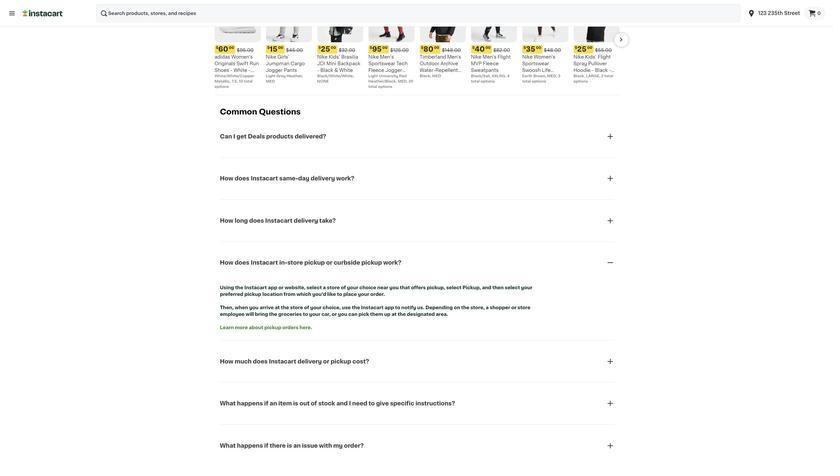 Task type: describe. For each thing, give the bounding box(es) containing it.
item carousel region
[[205, 0, 629, 92]]

how much does instacart delivery or pickup cost?
[[220, 359, 370, 365]]

street
[[785, 11, 801, 16]]

nike for nike kids' flight spray pullover hoodie - black - 95c676 023
[[574, 55, 585, 59]]

25 for nike kids' brasilia jdi mini backpack - black & white
[[321, 46, 330, 53]]

$25.00 original price: $32.00 element
[[317, 45, 363, 54]]

when
[[235, 306, 248, 310]]

a inside using the instacart app or website, select a store of your choice near you that offers pickup, select pickup, and then select your preferred pickup location from which you'd like to place your order.
[[323, 286, 326, 290]]

$95.00
[[237, 48, 254, 53]]

large,
[[587, 74, 601, 78]]

7.5,
[[232, 80, 238, 83]]

sportswear for 35
[[523, 61, 550, 66]]

$ for adidas women's originals swift run shoes - white - size 7.5 m
[[216, 46, 219, 50]]

delivery for take?
[[294, 218, 318, 224]]

app inside then, when you arrive at the store of your choice, use the instacart app to notify us. depending on the store, a shopper or store employee will bring the groceries to your car, or you can pick them up at the designated area.
[[385, 306, 394, 310]]

here.
[[300, 326, 312, 330]]

how does instacart in-store pickup or curbside pickup work?
[[220, 260, 402, 266]]

is inside "dropdown button"
[[293, 401, 298, 407]]

options inside white/white/copper metallic, 7.5, 10 total options
[[215, 85, 229, 89]]

brasilia
[[342, 55, 359, 59]]

$ for nike men's sportswear tech fleece jogger pants
[[370, 46, 373, 50]]

light inside nike girls' jumpman cargo jogger pants light grey heather, med
[[266, 74, 276, 78]]

place
[[344, 292, 357, 297]]

out
[[300, 401, 310, 407]]

2 vertical spatial you
[[338, 312, 348, 317]]

nike men's sportswear tech fleece jogger pants
[[369, 55, 408, 79]]

store,
[[471, 306, 485, 310]]

heather,
[[287, 74, 303, 78]]

up
[[385, 312, 391, 317]]

same-
[[280, 176, 298, 181]]

- for jdi
[[317, 68, 320, 73]]

them
[[371, 312, 383, 317]]

stock
[[319, 401, 335, 407]]

pickup right curbside
[[362, 260, 382, 266]]

jogger inside nike girls' jumpman cargo jogger pants light grey heather, med
[[266, 68, 283, 73]]

website,
[[285, 286, 306, 290]]

instacart logo image
[[23, 9, 63, 17]]

spray
[[574, 61, 588, 66]]

sportswear for 95
[[369, 61, 396, 66]]

nike kids' flight spray pullover hoodie - black - 95c676 023
[[574, 55, 612, 79]]

total inside white/white/copper metallic, 7.5, 10 total options
[[244, 80, 253, 83]]

an inside dropdown button
[[294, 443, 301, 449]]

store right shopper
[[518, 306, 531, 310]]

can
[[220, 134, 232, 139]]

life
[[542, 68, 551, 73]]

nike for nike men's flight mvp fleece sweatpants black/sail, xxlrg, 4 total options
[[471, 55, 482, 59]]

orders
[[283, 326, 299, 330]]

timberland
[[420, 55, 447, 59]]

earth brown, med, 3 total options
[[523, 74, 561, 83]]

35
[[527, 46, 536, 53]]

adidas
[[215, 55, 230, 59]]

work? inside 'how does instacart same-day delivery work?' dropdown button
[[337, 176, 355, 181]]

to left notify
[[396, 306, 401, 310]]

how long does instacart delivery take? button
[[220, 209, 615, 233]]

instructions?
[[416, 401, 456, 407]]

023
[[594, 75, 603, 79]]

how does instacart same-day delivery work?
[[220, 176, 355, 181]]

learn more about pickup orders here. link
[[220, 326, 312, 330]]

pullover
[[589, 61, 608, 66]]

long
[[235, 218, 248, 224]]

medium inside timberland men's outdoor archive water-repellent puffer jacket, medium
[[420, 81, 439, 86]]

$ for nike kids' flight spray pullover hoodie - black - 95c676 023
[[575, 46, 578, 50]]

offers
[[411, 286, 426, 290]]

$ for nike girls' jumpman cargo jogger pants
[[267, 46, 270, 50]]

happens for there
[[237, 443, 263, 449]]

1 horizontal spatial at
[[392, 312, 397, 317]]

white inside adidas women's originals swift run shoes - white - size 7.5 m
[[234, 68, 248, 73]]

medium inside nike women's sportswear swoosh life leggings, medium
[[547, 75, 566, 79]]

what happens if an item is out of stock and i need to give specific instructions? button
[[220, 392, 615, 416]]

and inside using the instacart app or website, select a store of your choice near you that offers pickup, select pickup, and then select your preferred pickup location from which you'd like to place your order.
[[483, 286, 492, 290]]

delivery for or
[[298, 359, 322, 365]]

00 for $48.00
[[537, 46, 542, 50]]

123
[[759, 11, 767, 16]]

235th
[[769, 11, 784, 16]]

00 for $82.00
[[486, 46, 491, 50]]

outdoor
[[420, 61, 440, 66]]

use
[[342, 306, 351, 310]]

swift
[[237, 61, 249, 66]]

brown,
[[534, 74, 547, 78]]

on
[[454, 306, 461, 310]]

00 for $148.00
[[434, 46, 440, 50]]

size
[[215, 75, 224, 79]]

none
[[317, 80, 329, 83]]

1 vertical spatial you
[[249, 306, 259, 310]]

white inside nike kids' brasilia jdi mini backpack - black & white black/white/white, none
[[340, 68, 353, 73]]

depending
[[426, 306, 453, 310]]

20
[[409, 80, 414, 83]]

$80.00 original price: $148.00 element
[[420, 45, 466, 54]]

pickup left cost?
[[331, 359, 352, 365]]

total inside light university red heather/black, med, 20 total options
[[369, 85, 378, 89]]

what for what happens if an item is out of stock and i need to give specific instructions?
[[220, 401, 236, 407]]

learn more about pickup orders here.
[[220, 326, 312, 330]]

mini
[[327, 61, 337, 66]]

$35.00 original price: $48.00 element
[[523, 45, 569, 54]]

more
[[235, 326, 248, 330]]

using the instacart app or website, select a store of your choice near you that offers pickup, select pickup, and then select your preferred pickup location from which you'd like to place your order.
[[220, 286, 534, 297]]

with
[[319, 443, 332, 449]]

swoosh
[[523, 68, 541, 73]]

- for spray
[[592, 68, 594, 73]]

pants inside nike girls' jumpman cargo jogger pants light grey heather, med
[[284, 68, 297, 73]]

$ for timberland men's outdoor archive water-repellent puffer jacket, medium
[[421, 46, 424, 50]]

run
[[250, 61, 259, 66]]

near
[[378, 286, 389, 290]]

what for what happens if there is an issue with my order?
[[220, 443, 236, 449]]

options inside black, large, 2 total options
[[574, 80, 589, 83]]

$ 60 00
[[216, 46, 234, 53]]

$55.00
[[596, 48, 612, 53]]

black/white/white,
[[317, 74, 354, 78]]

an inside "dropdown button"
[[270, 401, 277, 407]]

0 button
[[805, 7, 827, 20]]

$148.00
[[442, 48, 461, 53]]

total inside black, large, 2 total options
[[605, 74, 614, 78]]

0 horizontal spatial at
[[275, 306, 280, 310]]

cost?
[[353, 359, 370, 365]]

jdi
[[317, 61, 326, 66]]

med, inside light university red heather/black, med, 20 total options
[[398, 80, 408, 83]]

women's for 60
[[232, 55, 253, 59]]

leggings,
[[523, 75, 546, 79]]

black for mini
[[321, 68, 334, 73]]

nike for nike men's sportswear tech fleece jogger pants
[[369, 55, 379, 59]]

options inside light university red heather/black, med, 20 total options
[[378, 85, 393, 89]]

if for there
[[265, 443, 269, 449]]

metallic,
[[215, 80, 231, 83]]

instacart inside then, when you arrive at the store of your choice, use the instacart app to notify us. depending on the store, a shopper or store employee will bring the groceries to your car, or you can pick them up at the designated area.
[[361, 306, 384, 310]]

backpack
[[338, 61, 361, 66]]

red
[[400, 74, 407, 78]]

women's for 35
[[534, 55, 556, 59]]

will
[[246, 312, 254, 317]]

men's for 95
[[380, 55, 394, 59]]

earth
[[523, 74, 533, 78]]

nike for nike kids' brasilia jdi mini backpack - black & white black/white/white, none
[[317, 55, 328, 59]]

questions
[[259, 108, 301, 116]]

men's for 80
[[448, 55, 462, 59]]

i inside can i get deals products delivered? dropdown button
[[234, 134, 235, 139]]

60
[[219, 46, 228, 53]]

total inside nike men's flight mvp fleece sweatpants black/sail, xxlrg, 4 total options
[[471, 80, 480, 83]]

store up groceries
[[290, 306, 303, 310]]

and inside "dropdown button"
[[337, 401, 348, 407]]

i inside the what happens if an item is out of stock and i need to give specific instructions? "dropdown button"
[[349, 401, 351, 407]]

men's inside nike men's flight mvp fleece sweatpants black/sail, xxlrg, 4 total options
[[483, 55, 497, 59]]

black, med
[[420, 74, 442, 78]]

nike women's sportswear swoosh life leggings, medium
[[523, 55, 566, 79]]

$ 40 00
[[473, 46, 491, 53]]

jogger inside nike men's sportswear tech fleece jogger pants
[[386, 68, 402, 73]]

adidas women's originals swift run shoes - white - size 7.5 m
[[215, 55, 259, 79]]

cargo
[[291, 61, 305, 66]]

my
[[334, 443, 343, 449]]

the up the can
[[352, 306, 360, 310]]

common
[[220, 108, 257, 116]]

location
[[263, 292, 283, 297]]

the right on
[[462, 306, 470, 310]]

$82.00
[[494, 48, 511, 53]]

123 235th street button
[[744, 4, 805, 23]]



Task type: vqa. For each thing, say whether or not it's contained in the screenshot.
Earth Brown, MED, 3 total options
yes



Task type: locate. For each thing, give the bounding box(es) containing it.
1 sportswear from the left
[[369, 61, 396, 66]]

$ 25 00 up spray
[[575, 46, 593, 53]]

an left issue at the bottom left of the page
[[294, 443, 301, 449]]

4 how from the top
[[220, 359, 234, 365]]

00 left $55.00
[[588, 46, 593, 50]]

1 women's from the left
[[232, 55, 253, 59]]

1 horizontal spatial med
[[433, 74, 442, 78]]

7 00 from the left
[[537, 46, 542, 50]]

1 vertical spatial if
[[265, 443, 269, 449]]

kids' for pullover
[[586, 55, 597, 59]]

is right there at the bottom of page
[[287, 443, 292, 449]]

1 horizontal spatial a
[[486, 306, 489, 310]]

at
[[275, 306, 280, 310], [392, 312, 397, 317]]

1 00 from the left
[[229, 46, 234, 50]]

that
[[400, 286, 410, 290]]

store inside dropdown button
[[288, 260, 303, 266]]

mvp
[[471, 61, 482, 66]]

the down notify
[[398, 312, 406, 317]]

1 horizontal spatial kids'
[[586, 55, 597, 59]]

1 horizontal spatial app
[[385, 306, 394, 310]]

your
[[347, 286, 359, 290], [522, 286, 533, 290], [358, 292, 370, 297], [311, 306, 322, 310], [309, 312, 321, 317]]

1 black from the left
[[321, 68, 334, 73]]

0 vertical spatial and
[[483, 286, 492, 290]]

1 vertical spatial and
[[337, 401, 348, 407]]

store up like
[[327, 286, 340, 290]]

00 for $45.00
[[278, 46, 284, 50]]

0 horizontal spatial sportswear
[[369, 61, 396, 66]]

black, down water-
[[420, 74, 432, 78]]

$ 35 00
[[524, 46, 542, 53]]

your up place
[[347, 286, 359, 290]]

1 vertical spatial fleece
[[369, 68, 385, 73]]

0 horizontal spatial white
[[234, 68, 248, 73]]

5 $ from the left
[[421, 46, 424, 50]]

4 nike from the left
[[471, 55, 482, 59]]

5 00 from the left
[[434, 46, 440, 50]]

nike up jdi
[[317, 55, 328, 59]]

kids' for mini
[[329, 55, 341, 59]]

of inside then, when you arrive at the store of your choice, use the instacart app to notify us. depending on the store, a shopper or store employee will bring the groceries to your car, or you can pick them up at the designated area.
[[304, 306, 310, 310]]

0 horizontal spatial fleece
[[369, 68, 385, 73]]

products
[[266, 134, 294, 139]]

men's down $95.00 original price: $125.00 element
[[380, 55, 394, 59]]

2 happens from the top
[[237, 443, 263, 449]]

00 inside $ 95 00
[[383, 46, 388, 50]]

$ 25 00 for $55.00
[[575, 46, 593, 53]]

your down choice
[[358, 292, 370, 297]]

store inside using the instacart app or website, select a store of your choice near you that offers pickup, select pickup, and then select your preferred pickup location from which you'd like to place your order.
[[327, 286, 340, 290]]

1 flight from the left
[[498, 55, 511, 59]]

issue
[[302, 443, 318, 449]]

white down swift
[[234, 68, 248, 73]]

and left then
[[483, 286, 492, 290]]

pickup
[[305, 260, 325, 266], [362, 260, 382, 266], [245, 292, 262, 297], [265, 326, 282, 330], [331, 359, 352, 365]]

1 vertical spatial happens
[[237, 443, 263, 449]]

$ 95 00
[[370, 46, 388, 53]]

black up 2
[[596, 68, 608, 73]]

flight for pullover
[[598, 55, 611, 59]]

med,
[[548, 74, 558, 78], [398, 80, 408, 83]]

1 $ 25 00 from the left
[[319, 46, 336, 53]]

black inside nike kids' brasilia jdi mini backpack - black & white black/white/white, none
[[321, 68, 334, 73]]

2 jogger from the left
[[386, 68, 402, 73]]

medium down puffer
[[420, 81, 439, 86]]

00 for $32.00
[[331, 46, 336, 50]]

options down metallic,
[[215, 85, 229, 89]]

$60.00 original price: $95.00 element
[[215, 45, 261, 54]]

to left give
[[369, 401, 375, 407]]

what happens if an item is out of stock and i need to give specific instructions?
[[220, 401, 456, 407]]

options down 95c676
[[574, 80, 589, 83]]

0 horizontal spatial i
[[234, 134, 235, 139]]

of up place
[[341, 286, 346, 290]]

4 00 from the left
[[383, 46, 388, 50]]

- inside nike kids' brasilia jdi mini backpack - black & white black/white/white, none
[[317, 68, 320, 73]]

00 right 95
[[383, 46, 388, 50]]

nike inside nike men's flight mvp fleece sweatpants black/sail, xxlrg, 4 total options
[[471, 55, 482, 59]]

40
[[475, 46, 485, 53]]

i
[[234, 134, 235, 139], [349, 401, 351, 407]]

then, when you arrive at the store of your choice, use the instacart app to notify us. depending on the store, a shopper or store employee will bring the groceries to your car, or you can pick them up at the designated area.
[[220, 306, 532, 317]]

store
[[288, 260, 303, 266], [327, 286, 340, 290], [290, 306, 303, 310], [518, 306, 531, 310]]

1 horizontal spatial of
[[311, 401, 317, 407]]

fleece for flight
[[483, 61, 499, 66]]

an
[[270, 401, 277, 407], [294, 443, 301, 449]]

0 vertical spatial happens
[[237, 401, 263, 407]]

of for your
[[304, 306, 310, 310]]

happens inside dropdown button
[[237, 443, 263, 449]]

7 $ from the left
[[524, 46, 527, 50]]

1 how from the top
[[220, 176, 234, 181]]

$15.00 original price: $45.00 element
[[266, 45, 312, 54]]

black,
[[420, 74, 432, 78], [574, 74, 586, 78]]

black, inside black, large, 2 total options
[[574, 74, 586, 78]]

you inside using the instacart app or website, select a store of your choice near you that offers pickup, select pickup, and then select your preferred pickup location from which you'd like to place your order.
[[390, 286, 399, 290]]

4 $ from the left
[[370, 46, 373, 50]]

men's
[[380, 55, 394, 59], [448, 55, 462, 59], [483, 55, 497, 59]]

curbside
[[334, 260, 361, 266]]

00 inside $ 35 00
[[537, 46, 542, 50]]

light inside light university red heather/black, med, 20 total options
[[369, 74, 378, 78]]

00 for $95.00
[[229, 46, 234, 50]]

1 horizontal spatial black,
[[574, 74, 586, 78]]

employee
[[220, 312, 245, 317]]

25
[[321, 46, 330, 53], [578, 46, 587, 53]]

1 vertical spatial med,
[[398, 80, 408, 83]]

options inside earth brown, med, 3 total options
[[532, 80, 547, 83]]

$ 25 00 up mini
[[319, 46, 336, 53]]

1 horizontal spatial light
[[369, 74, 378, 78]]

men's inside timberland men's outdoor archive water-repellent puffer jacket, medium
[[448, 55, 462, 59]]

pickup inside using the instacart app or website, select a store of your choice near you that offers pickup, select pickup, and then select your preferred pickup location from which you'd like to place your order.
[[245, 292, 262, 297]]

1 kids' from the left
[[329, 55, 341, 59]]

how for how long does instacart delivery take?
[[220, 218, 234, 224]]

options
[[481, 80, 495, 83], [532, 80, 547, 83], [574, 80, 589, 83], [215, 85, 229, 89], [378, 85, 393, 89]]

kids' inside nike kids' flight spray pullover hoodie - black - 95c676 023
[[586, 55, 597, 59]]

3 men's from the left
[[483, 55, 497, 59]]

groceries
[[279, 312, 302, 317]]

white down backpack on the top left of the page
[[340, 68, 353, 73]]

0 vertical spatial a
[[323, 286, 326, 290]]

you left that
[[390, 286, 399, 290]]

fleece up sweatpants
[[483, 61, 499, 66]]

of
[[341, 286, 346, 290], [304, 306, 310, 310], [311, 401, 317, 407]]

if left item
[[265, 401, 269, 407]]

0
[[818, 11, 822, 16]]

of inside using the instacart app or website, select a store of your choice near you that offers pickup, select pickup, and then select your preferred pickup location from which you'd like to place your order.
[[341, 286, 346, 290]]

pants inside nike men's sportswear tech fleece jogger pants
[[369, 75, 382, 79]]

- for swift
[[231, 68, 233, 73]]

1 horizontal spatial work?
[[384, 260, 402, 266]]

2 25 from the left
[[578, 46, 587, 53]]

1 horizontal spatial med,
[[548, 74, 558, 78]]

0 vertical spatial of
[[341, 286, 346, 290]]

store up website,
[[288, 260, 303, 266]]

an left item
[[270, 401, 277, 407]]

your left car,
[[309, 312, 321, 317]]

options down brown,
[[532, 80, 547, 83]]

6 $ from the left
[[473, 46, 475, 50]]

$25.00 original price: $55.00 element
[[574, 45, 620, 54]]

fleece up heather/black,
[[369, 68, 385, 73]]

app
[[268, 286, 278, 290], [385, 306, 394, 310]]

4 - from the left
[[592, 68, 594, 73]]

nike girls' jumpman cargo jogger pants light grey heather, med
[[266, 55, 305, 83]]

nike inside nike men's sportswear tech fleece jogger pants
[[369, 55, 379, 59]]

6 00 from the left
[[486, 46, 491, 50]]

1 horizontal spatial i
[[349, 401, 351, 407]]

$ right $82.00
[[524, 46, 527, 50]]

1 horizontal spatial an
[[294, 443, 301, 449]]

light left grey
[[266, 74, 276, 78]]

choice
[[360, 286, 377, 290]]

0 horizontal spatial is
[[287, 443, 292, 449]]

$ inside $ 80 00
[[421, 46, 424, 50]]

0 vertical spatial app
[[268, 286, 278, 290]]

$ inside $ 60 00
[[216, 46, 219, 50]]

nike up the mvp
[[471, 55, 482, 59]]

1 what from the top
[[220, 401, 236, 407]]

medium down life
[[547, 75, 566, 79]]

2 horizontal spatial you
[[390, 286, 399, 290]]

white
[[234, 68, 248, 73], [340, 68, 353, 73]]

1 vertical spatial of
[[304, 306, 310, 310]]

nike
[[266, 55, 277, 59], [317, 55, 328, 59], [369, 55, 379, 59], [471, 55, 482, 59], [523, 55, 533, 59], [574, 55, 585, 59]]

$ 25 00 inside the $25.00 original price: $55.00 element
[[575, 46, 593, 53]]

bring
[[255, 312, 268, 317]]

the down arrive
[[269, 312, 278, 317]]

1 horizontal spatial $ 25 00
[[575, 46, 593, 53]]

jogger down jumpman
[[266, 68, 283, 73]]

2 horizontal spatial select
[[505, 286, 521, 290]]

0 vertical spatial i
[[234, 134, 235, 139]]

flight down $82.00
[[498, 55, 511, 59]]

2 $ from the left
[[267, 46, 270, 50]]

2 select from the left
[[447, 286, 462, 290]]

0 horizontal spatial kids'
[[329, 55, 341, 59]]

2 flight from the left
[[598, 55, 611, 59]]

select up "you'd"
[[307, 286, 322, 290]]

fleece inside nike men's flight mvp fleece sweatpants black/sail, xxlrg, 4 total options
[[483, 61, 499, 66]]

pickup up when
[[245, 292, 262, 297]]

flight inside nike kids' flight spray pullover hoodie - black - 95c676 023
[[598, 55, 611, 59]]

you down use
[[338, 312, 348, 317]]

and right stock
[[337, 401, 348, 407]]

2 black, from the left
[[574, 74, 586, 78]]

men's down $40.00 original price: $82.00 element
[[483, 55, 497, 59]]

1 vertical spatial a
[[486, 306, 489, 310]]

med down jumpman
[[266, 80, 275, 83]]

pickup right in-
[[305, 260, 325, 266]]

med inside nike girls' jumpman cargo jogger pants light grey heather, med
[[266, 80, 275, 83]]

pick
[[359, 312, 370, 317]]

how for how does instacart in-store pickup or curbside pickup work?
[[220, 260, 234, 266]]

app up the "up"
[[385, 306, 394, 310]]

pickup right about in the left of the page
[[265, 326, 282, 330]]

1 light from the left
[[266, 74, 276, 78]]

if inside "dropdown button"
[[265, 401, 269, 407]]

the inside using the instacart app or website, select a store of your choice near you that offers pickup, select pickup, and then select your preferred pickup location from which you'd like to place your order.
[[235, 286, 244, 290]]

1 vertical spatial work?
[[384, 260, 402, 266]]

how for how does instacart same-day delivery work?
[[220, 176, 234, 181]]

is
[[293, 401, 298, 407], [287, 443, 292, 449]]

what inside what happens if there is an issue with my order? dropdown button
[[220, 443, 236, 449]]

$ up jumpman
[[267, 46, 270, 50]]

2 horizontal spatial men's
[[483, 55, 497, 59]]

black down mini
[[321, 68, 334, 73]]

kids' inside nike kids' brasilia jdi mini backpack - black & white black/white/white, none
[[329, 55, 341, 59]]

total down black/sail,
[[471, 80, 480, 83]]

sportswear inside nike men's sportswear tech fleece jogger pants
[[369, 61, 396, 66]]

00 right 35
[[537, 46, 542, 50]]

1 - from the left
[[231, 68, 233, 73]]

1 horizontal spatial pants
[[369, 75, 382, 79]]

1 if from the top
[[265, 401, 269, 407]]

25 up jdi
[[321, 46, 330, 53]]

1 men's from the left
[[380, 55, 394, 59]]

2 horizontal spatial of
[[341, 286, 346, 290]]

of for stock
[[311, 401, 317, 407]]

men's down '$148.00'
[[448, 55, 462, 59]]

0 horizontal spatial jogger
[[266, 68, 283, 73]]

2 black from the left
[[596, 68, 608, 73]]

total down heather/black,
[[369, 85, 378, 89]]

to inside using the instacart app or website, select a store of your choice near you that offers pickup, select pickup, and then select your preferred pickup location from which you'd like to place your order.
[[337, 292, 343, 297]]

car,
[[322, 312, 331, 317]]

1 jogger from the left
[[266, 68, 283, 73]]

med, inside earth brown, med, 3 total options
[[548, 74, 558, 78]]

options down black/sail,
[[481, 80, 495, 83]]

1 vertical spatial medium
[[420, 81, 439, 86]]

$ up jdi
[[319, 46, 321, 50]]

00 inside $ 60 00
[[229, 46, 234, 50]]

specific
[[391, 401, 415, 407]]

0 horizontal spatial light
[[266, 74, 276, 78]]

$ inside "$ 40 00"
[[473, 46, 475, 50]]

instacart inside using the instacart app or website, select a store of your choice near you that offers pickup, select pickup, and then select your preferred pickup location from which you'd like to place your order.
[[245, 286, 267, 290]]

3 how from the top
[[220, 260, 234, 266]]

can
[[349, 312, 358, 317]]

archive
[[441, 61, 459, 66]]

sportswear inside nike women's sportswear swoosh life leggings, medium
[[523, 61, 550, 66]]

2 kids' from the left
[[586, 55, 597, 59]]

women's down $35.00 original price: $48.00 element
[[534, 55, 556, 59]]

instacart
[[251, 176, 278, 181], [265, 218, 293, 224], [251, 260, 278, 266], [245, 286, 267, 290], [361, 306, 384, 310], [269, 359, 297, 365]]

nike up spray
[[574, 55, 585, 59]]

your right then
[[522, 286, 533, 290]]

0 vertical spatial what
[[220, 401, 236, 407]]

1 horizontal spatial white
[[340, 68, 353, 73]]

$ inside $ 35 00
[[524, 46, 527, 50]]

1 vertical spatial app
[[385, 306, 394, 310]]

0 horizontal spatial you
[[249, 306, 259, 310]]

25 up spray
[[578, 46, 587, 53]]

total down earth
[[523, 80, 531, 83]]

kids' up mini
[[329, 55, 341, 59]]

2 00 from the left
[[278, 46, 284, 50]]

black, for 80
[[420, 74, 432, 78]]

3 $ from the left
[[319, 46, 321, 50]]

0 vertical spatial medium
[[547, 75, 566, 79]]

0 horizontal spatial med,
[[398, 80, 408, 83]]

total right 10
[[244, 80, 253, 83]]

how for how much does instacart delivery or pickup cost?
[[220, 359, 234, 365]]

1 happens from the top
[[237, 401, 263, 407]]

0 horizontal spatial work?
[[337, 176, 355, 181]]

1 vertical spatial is
[[287, 443, 292, 449]]

0 vertical spatial an
[[270, 401, 277, 407]]

1 horizontal spatial flight
[[598, 55, 611, 59]]

00 inside $ 15 00
[[278, 46, 284, 50]]

nike for nike girls' jumpman cargo jogger pants light grey heather, med
[[266, 55, 277, 59]]

00 inside $ 80 00
[[434, 46, 440, 50]]

common questions
[[220, 108, 301, 116]]

4
[[508, 74, 510, 78]]

med down water-
[[433, 74, 442, 78]]

fleece for sportswear
[[369, 68, 385, 73]]

what inside "dropdown button"
[[220, 401, 236, 407]]

of right out
[[311, 401, 317, 407]]

1 vertical spatial pants
[[369, 75, 382, 79]]

6 nike from the left
[[574, 55, 585, 59]]

Search field
[[96, 4, 742, 23]]

pickup,
[[463, 286, 481, 290]]

0 horizontal spatial medium
[[420, 81, 439, 86]]

nike inside nike kids' brasilia jdi mini backpack - black & white black/white/white, none
[[317, 55, 328, 59]]

total right 2
[[605, 74, 614, 78]]

1 horizontal spatial you
[[338, 312, 348, 317]]

0 vertical spatial you
[[390, 286, 399, 290]]

0 horizontal spatial select
[[307, 286, 322, 290]]

women's inside nike women's sportswear swoosh life leggings, medium
[[534, 55, 556, 59]]

0 horizontal spatial a
[[323, 286, 326, 290]]

get
[[237, 134, 247, 139]]

fleece inside nike men's sportswear tech fleece jogger pants
[[369, 68, 385, 73]]

flight inside nike men's flight mvp fleece sweatpants black/sail, xxlrg, 4 total options
[[498, 55, 511, 59]]

123 235th street
[[759, 11, 801, 16]]

0 horizontal spatial of
[[304, 306, 310, 310]]

0 vertical spatial pants
[[284, 68, 297, 73]]

5 nike from the left
[[523, 55, 533, 59]]

1 vertical spatial at
[[392, 312, 397, 317]]

1 vertical spatial delivery
[[294, 218, 318, 224]]

0 vertical spatial work?
[[337, 176, 355, 181]]

a inside then, when you arrive at the store of your choice, use the instacart app to notify us. depending on the store, a shopper or store employee will bring the groceries to your car, or you can pick them up at the designated area.
[[486, 306, 489, 310]]

$ 25 00 inside $25.00 original price: $32.00 element
[[319, 46, 336, 53]]

$ for nike men's flight mvp fleece sweatpants
[[473, 46, 475, 50]]

white/white/copper metallic, 7.5, 10 total options
[[215, 74, 254, 89]]

0 horizontal spatial pants
[[284, 68, 297, 73]]

123 235th street button
[[748, 4, 801, 23]]

is inside dropdown button
[[287, 443, 292, 449]]

1 vertical spatial i
[[349, 401, 351, 407]]

2 vertical spatial delivery
[[298, 359, 322, 365]]

0 vertical spatial at
[[275, 306, 280, 310]]

0 vertical spatial med,
[[548, 74, 558, 78]]

sportswear up swoosh
[[523, 61, 550, 66]]

3 - from the left
[[317, 68, 320, 73]]

work? inside how does instacart in-store pickup or curbside pickup work? dropdown button
[[384, 260, 402, 266]]

i left the need
[[349, 401, 351, 407]]

nike for nike women's sportswear swoosh life leggings, medium
[[523, 55, 533, 59]]

1 horizontal spatial medium
[[547, 75, 566, 79]]

2 sportswear from the left
[[523, 61, 550, 66]]

total
[[605, 74, 614, 78], [244, 80, 253, 83], [471, 80, 480, 83], [523, 80, 531, 83], [369, 85, 378, 89]]

happens for an
[[237, 401, 263, 407]]

$ inside $ 15 00
[[267, 46, 270, 50]]

1 vertical spatial an
[[294, 443, 301, 449]]

3
[[559, 74, 561, 78]]

nike inside nike women's sportswear swoosh life leggings, medium
[[523, 55, 533, 59]]

kids'
[[329, 55, 341, 59], [586, 55, 597, 59]]

$ right $32.00
[[370, 46, 373, 50]]

happens inside "dropdown button"
[[237, 401, 263, 407]]

0 horizontal spatial men's
[[380, 55, 394, 59]]

0 horizontal spatial black,
[[420, 74, 432, 78]]

00 right 60
[[229, 46, 234, 50]]

women's
[[232, 55, 253, 59], [534, 55, 556, 59]]

2 - from the left
[[249, 68, 251, 73]]

2 if from the top
[[265, 443, 269, 449]]

options inside nike men's flight mvp fleece sweatpants black/sail, xxlrg, 4 total options
[[481, 80, 495, 83]]

2 what from the top
[[220, 443, 236, 449]]

95c676
[[574, 75, 593, 79]]

flight for fleece
[[498, 55, 511, 59]]

3 nike from the left
[[369, 55, 379, 59]]

or inside using the instacart app or website, select a store of your choice near you that offers pickup, select pickup, and then select your preferred pickup location from which you'd like to place your order.
[[279, 286, 284, 290]]

a up "you'd"
[[323, 286, 326, 290]]

a right store, on the bottom
[[486, 306, 489, 310]]

sportswear up university
[[369, 61, 396, 66]]

shoes
[[215, 68, 229, 73]]

$ inside $ 95 00
[[370, 46, 373, 50]]

1 horizontal spatial women's
[[534, 55, 556, 59]]

0 horizontal spatial med
[[266, 80, 275, 83]]

1 white from the left
[[234, 68, 248, 73]]

2 how from the top
[[220, 218, 234, 224]]

nike inside nike girls' jumpman cargo jogger pants light grey heather, med
[[266, 55, 277, 59]]

&
[[335, 68, 338, 73]]

$ 15 00
[[267, 46, 284, 53]]

what happens if there is an issue with my order?
[[220, 443, 364, 449]]

black for pullover
[[596, 68, 608, 73]]

shopper
[[490, 306, 511, 310]]

to right like
[[337, 292, 343, 297]]

area.
[[436, 312, 449, 317]]

1 vertical spatial med
[[266, 80, 275, 83]]

to inside "dropdown button"
[[369, 401, 375, 407]]

nike inside nike kids' flight spray pullover hoodie - black - 95c676 023
[[574, 55, 585, 59]]

$
[[216, 46, 219, 50], [267, 46, 270, 50], [319, 46, 321, 50], [370, 46, 373, 50], [421, 46, 424, 50], [473, 46, 475, 50], [524, 46, 527, 50], [575, 46, 578, 50]]

flight down $55.00
[[598, 55, 611, 59]]

men's inside nike men's sportswear tech fleece jogger pants
[[380, 55, 394, 59]]

1 horizontal spatial is
[[293, 401, 298, 407]]

$ up adidas
[[216, 46, 219, 50]]

at right arrive
[[275, 306, 280, 310]]

2 women's from the left
[[534, 55, 556, 59]]

flight
[[498, 55, 511, 59], [598, 55, 611, 59]]

1 select from the left
[[307, 286, 322, 290]]

m
[[233, 75, 238, 79]]

$95.00 original price: $125.00 element
[[369, 45, 415, 54]]

0 horizontal spatial $ 25 00
[[319, 46, 336, 53]]

1 horizontal spatial 25
[[578, 46, 587, 53]]

pants up heather,
[[284, 68, 297, 73]]

nike kids' brasilia jdi mini backpack - black & white black/white/white, none
[[317, 55, 361, 83]]

jogger up university
[[386, 68, 402, 73]]

3 00 from the left
[[331, 46, 336, 50]]

2 light from the left
[[369, 74, 378, 78]]

0 horizontal spatial an
[[270, 401, 277, 407]]

from
[[284, 292, 296, 297]]

5 - from the left
[[610, 68, 612, 73]]

app inside using the instacart app or website, select a store of your choice near you that offers pickup, select pickup, and then select your preferred pickup location from which you'd like to place your order.
[[268, 286, 278, 290]]

$32.00
[[339, 48, 356, 53]]

light up heather/black,
[[369, 74, 378, 78]]

25 for nike kids' flight spray pullover hoodie - black - 95c676 023
[[578, 46, 587, 53]]

1 horizontal spatial and
[[483, 286, 492, 290]]

med, down red
[[398, 80, 408, 83]]

0 horizontal spatial and
[[337, 401, 348, 407]]

or
[[326, 260, 333, 266], [279, 286, 284, 290], [512, 306, 517, 310], [332, 312, 337, 317], [323, 359, 330, 365]]

pickup,
[[427, 286, 446, 290]]

2 nike from the left
[[317, 55, 328, 59]]

0 vertical spatial med
[[433, 74, 442, 78]]

8 00 from the left
[[588, 46, 593, 50]]

your up car,
[[311, 306, 322, 310]]

$ 25 00 for $32.00
[[319, 46, 336, 53]]

2 $ 25 00 from the left
[[575, 46, 593, 53]]

is left out
[[293, 401, 298, 407]]

2 white from the left
[[340, 68, 353, 73]]

1 horizontal spatial men's
[[448, 55, 462, 59]]

the up groceries
[[281, 306, 289, 310]]

of down which
[[304, 306, 310, 310]]

0 vertical spatial if
[[265, 401, 269, 407]]

0 horizontal spatial black
[[321, 68, 334, 73]]

select right then
[[505, 286, 521, 290]]

options down heather/black,
[[378, 85, 393, 89]]

black inside nike kids' flight spray pullover hoodie - black - 95c676 023
[[596, 68, 608, 73]]

1 horizontal spatial sportswear
[[523, 61, 550, 66]]

$40.00 original price: $82.00 element
[[471, 45, 517, 54]]

1 horizontal spatial black
[[596, 68, 608, 73]]

1 vertical spatial what
[[220, 443, 236, 449]]

which
[[297, 292, 312, 297]]

deals
[[248, 134, 265, 139]]

0 horizontal spatial 25
[[321, 46, 330, 53]]

0 horizontal spatial app
[[268, 286, 278, 290]]

0 horizontal spatial flight
[[498, 55, 511, 59]]

$ for nike women's sportswear swoosh life leggings, medium
[[524, 46, 527, 50]]

0 vertical spatial delivery
[[311, 176, 335, 181]]

us.
[[418, 306, 425, 310]]

if for an
[[265, 401, 269, 407]]

00 for $125.00
[[383, 46, 388, 50]]

8 $ from the left
[[575, 46, 578, 50]]

1 horizontal spatial jogger
[[386, 68, 402, 73]]

happens
[[237, 401, 263, 407], [237, 443, 263, 449]]

1 horizontal spatial select
[[447, 286, 462, 290]]

00 for $55.00
[[588, 46, 593, 50]]

total inside earth brown, med, 3 total options
[[523, 80, 531, 83]]

0 vertical spatial is
[[293, 401, 298, 407]]

None search field
[[96, 4, 742, 23]]

delivery
[[311, 176, 335, 181], [294, 218, 318, 224], [298, 359, 322, 365]]

what happens if there is an issue with my order? button
[[220, 434, 615, 455]]

app up the location
[[268, 286, 278, 290]]

3 select from the left
[[505, 286, 521, 290]]

you up will
[[249, 306, 259, 310]]

of inside "dropdown button"
[[311, 401, 317, 407]]

$ for nike kids' brasilia jdi mini backpack - black & white
[[319, 46, 321, 50]]

how long does instacart delivery take?
[[220, 218, 336, 224]]

nike down 15
[[266, 55, 277, 59]]

to up here.
[[303, 312, 308, 317]]

med, left 3
[[548, 74, 558, 78]]

women's inside adidas women's originals swift run shoes - white - size 7.5 m
[[232, 55, 253, 59]]

$ up timberland
[[421, 46, 424, 50]]

black, for 25
[[574, 74, 586, 78]]

black, down hoodie
[[574, 74, 586, 78]]

1 25 from the left
[[321, 46, 330, 53]]

nike down 95
[[369, 55, 379, 59]]

heather/black,
[[369, 80, 397, 83]]

there
[[270, 443, 286, 449]]

timberland men's outdoor archive water-repellent puffer jacket, medium
[[420, 55, 462, 86]]

00 inside "$ 40 00"
[[486, 46, 491, 50]]

0 vertical spatial fleece
[[483, 61, 499, 66]]

1 horizontal spatial fleece
[[483, 61, 499, 66]]

0 horizontal spatial women's
[[232, 55, 253, 59]]

2 men's from the left
[[448, 55, 462, 59]]

1 black, from the left
[[420, 74, 432, 78]]

1 nike from the left
[[266, 55, 277, 59]]

1 $ from the left
[[216, 46, 219, 50]]

if inside dropdown button
[[265, 443, 269, 449]]



